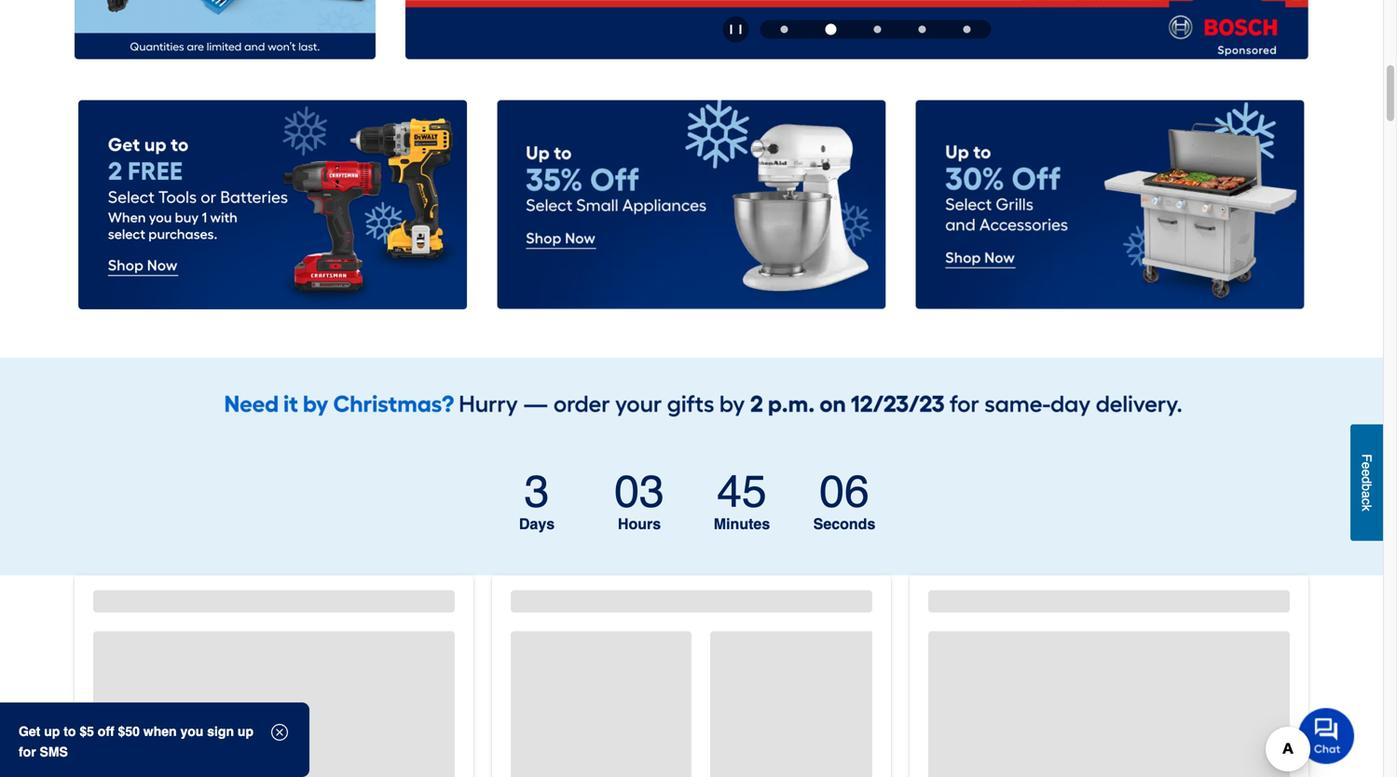 Task type: locate. For each thing, give the bounding box(es) containing it.
shop these last-minute gifts. $99 or less. quantities are limited and won't last. image
[[75, 0, 376, 59]]

scroll to item #3 element
[[855, 25, 900, 33]]

03
[[615, 466, 664, 517]]

0 horizontal spatial up
[[44, 724, 60, 739]]

a
[[1360, 491, 1375, 498]]

06
[[820, 466, 870, 517]]

$5
[[80, 724, 94, 739]]

minutes
[[714, 516, 770, 533]]

b
[[1360, 484, 1375, 491]]

get up to 2 free select tools or batteries when you buy 1 with select purchases. image
[[78, 100, 467, 309]]

up left to
[[44, 724, 60, 739]]

1 horizontal spatial up
[[238, 724, 254, 739]]

to
[[64, 724, 76, 739]]

45 minutes
[[714, 466, 770, 533]]

e up b
[[1360, 469, 1375, 477]]

e
[[1360, 462, 1375, 469], [1360, 469, 1375, 477]]

k
[[1360, 505, 1375, 511]]

06 seconds
[[814, 466, 876, 533]]

2 up from the left
[[238, 724, 254, 739]]

when
[[143, 724, 177, 739]]

up right sign
[[238, 724, 254, 739]]

1 e from the top
[[1360, 462, 1375, 469]]

sign
[[207, 724, 234, 739]]

timer
[[483, 466, 901, 542]]

d
[[1360, 477, 1375, 484]]

up
[[44, 724, 60, 739], [238, 724, 254, 739]]

up to 30 percent off select grills and accessories. image
[[916, 100, 1305, 309]]

1 up from the left
[[44, 724, 60, 739]]

chat invite button image
[[1299, 708, 1356, 765]]

e up d
[[1360, 462, 1375, 469]]

45
[[717, 466, 767, 517]]

you
[[180, 724, 204, 739]]

f e e d b a c k
[[1360, 454, 1375, 511]]

2 e from the top
[[1360, 469, 1375, 477]]



Task type: describe. For each thing, give the bounding box(es) containing it.
get
[[19, 724, 40, 739]]

timer containing 3
[[483, 466, 901, 542]]

c
[[1360, 498, 1375, 505]]

sms
[[40, 745, 68, 760]]

for
[[19, 745, 36, 760]]

scroll to item #2 element
[[807, 24, 855, 35]]

seconds
[[814, 516, 876, 533]]

3
[[525, 466, 549, 517]]

hurry — order your gifts by 2 p m on 12/23/23 for same-day delivery. image
[[75, 373, 1309, 419]]

f e e d b a c k button
[[1351, 424, 1383, 541]]

03 hours
[[615, 466, 664, 533]]

off
[[98, 724, 114, 739]]

up to 35 percent off select small appliances. image
[[497, 100, 886, 309]]

get up to $5 off $50 when you sign up for sms
[[19, 724, 254, 760]]

advertisement region
[[406, 0, 1309, 63]]

hours
[[618, 516, 661, 533]]

scroll to item #1 element
[[762, 25, 807, 33]]

f
[[1360, 454, 1375, 462]]

3 days
[[519, 466, 555, 533]]

scroll to item #5 element
[[945, 25, 990, 33]]

days
[[519, 516, 555, 533]]

$50
[[118, 724, 140, 739]]

scroll to item #4 element
[[900, 25, 945, 33]]



Task type: vqa. For each thing, say whether or not it's contained in the screenshot.
bottom Installers
no



